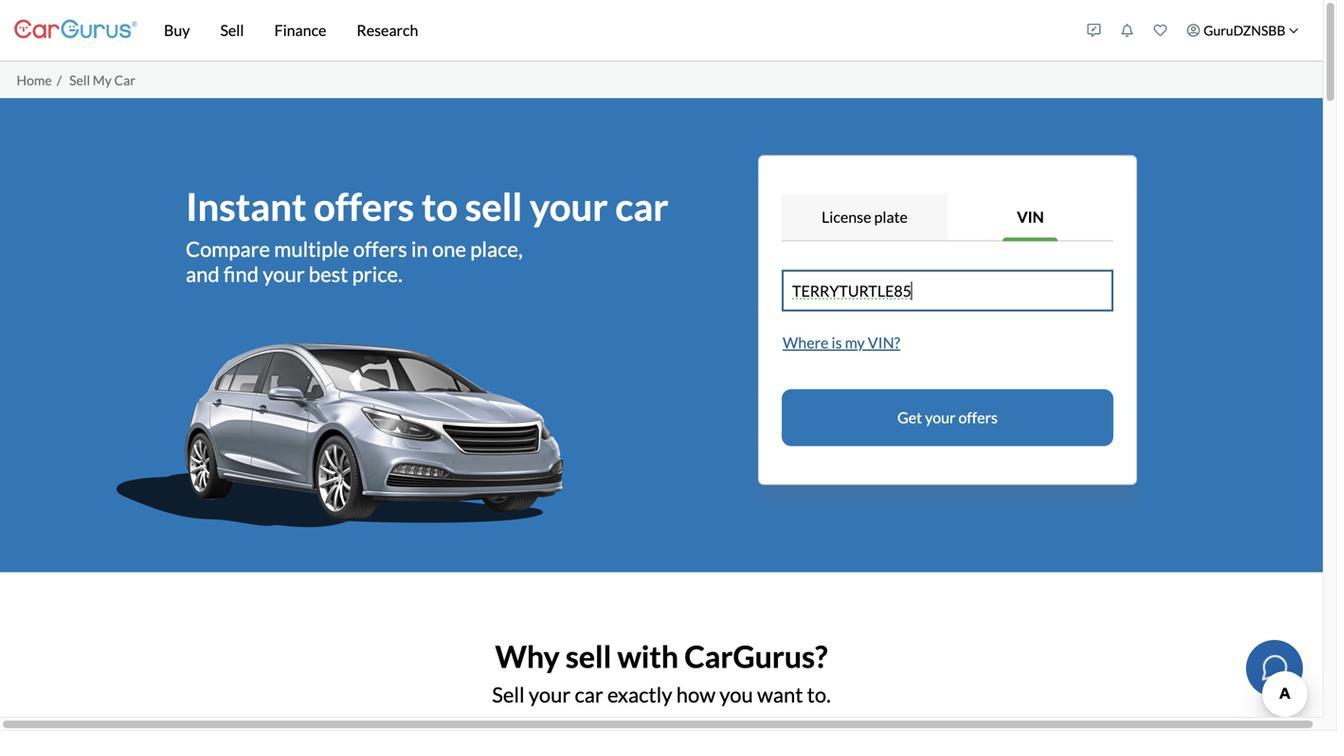 Task type: describe. For each thing, give the bounding box(es) containing it.
why
[[495, 638, 560, 674]]

instant offers to sell your car main content
[[0, 98, 1324, 731]]

saved cars image
[[1155, 24, 1168, 37]]

home
[[17, 72, 52, 88]]

add a car review image
[[1088, 24, 1101, 37]]

vin tab
[[948, 194, 1114, 241]]

get
[[898, 408, 923, 427]]

to
[[422, 183, 458, 229]]

cargurus?
[[685, 638, 828, 674]]

my
[[93, 72, 112, 88]]

where
[[783, 333, 829, 352]]

exactly
[[608, 682, 673, 707]]

/
[[57, 72, 62, 88]]

find
[[224, 262, 259, 286]]

tab list inside instant offers to sell your car main content
[[782, 194, 1114, 241]]

compare
[[186, 237, 270, 261]]

is
[[832, 333, 843, 352]]

finance
[[275, 21, 327, 39]]

cargurus logo homepage link link
[[14, 3, 137, 57]]

car inside why sell with cargurus? sell your car exactly how you want to.
[[575, 682, 604, 707]]

ex: C4R6URU55226123456 field
[[783, 271, 1113, 311]]

chevron down image
[[1290, 25, 1300, 35]]

buy
[[164, 21, 190, 39]]

sell button
[[205, 0, 259, 61]]

1 vertical spatial sell
[[69, 72, 90, 88]]

gurudznsbb
[[1204, 22, 1286, 38]]

sell inside dropdown button
[[220, 21, 244, 39]]

0 vertical spatial offers
[[314, 183, 414, 229]]

to.
[[808, 682, 831, 707]]

cargurus logo homepage link image
[[14, 3, 137, 57]]

want
[[758, 682, 804, 707]]

license
[[822, 208, 872, 226]]

open chat window image
[[1260, 652, 1291, 683]]

offers inside the get your offers button
[[959, 408, 998, 427]]

best
[[309, 262, 348, 286]]

one
[[432, 237, 467, 261]]

why sell with cargurus? sell your car exactly how you want to.
[[492, 638, 831, 707]]

and
[[186, 262, 220, 286]]

multiple
[[274, 237, 349, 261]]

plate
[[875, 208, 908, 226]]

where is my vin? button
[[782, 330, 902, 355]]



Task type: locate. For each thing, give the bounding box(es) containing it.
your
[[530, 183, 608, 229], [263, 262, 305, 286], [926, 408, 956, 427], [529, 682, 571, 707]]

0 vertical spatial sell
[[465, 183, 523, 229]]

gurudznsbb menu
[[1078, 4, 1310, 57]]

sell up the place,
[[465, 183, 523, 229]]

offers
[[314, 183, 414, 229], [353, 237, 407, 261], [959, 408, 998, 427]]

your inside why sell with cargurus? sell your car exactly how you want to.
[[529, 682, 571, 707]]

menu bar
[[137, 0, 1078, 61]]

how
[[677, 682, 716, 707]]

1 horizontal spatial car
[[616, 183, 669, 229]]

2 vertical spatial offers
[[959, 408, 998, 427]]

gurudznsbb button
[[1178, 4, 1310, 57]]

offers right get
[[959, 408, 998, 427]]

where is my vin?
[[783, 333, 901, 352]]

sell left with at the bottom
[[566, 638, 612, 674]]

car inside 'instant offers to sell your car compare multiple offers in one place, and find your best price.'
[[616, 183, 669, 229]]

price.
[[352, 262, 403, 286]]

get your offers
[[898, 408, 998, 427]]

in
[[411, 237, 428, 261]]

2 horizontal spatial sell
[[492, 682, 525, 707]]

sell right the /
[[69, 72, 90, 88]]

tab list containing license plate
[[782, 194, 1114, 241]]

offers up price.
[[353, 237, 407, 261]]

user icon image
[[1188, 24, 1201, 37]]

place,
[[471, 237, 523, 261]]

home link
[[17, 72, 52, 88]]

vin?
[[868, 333, 901, 352]]

0 horizontal spatial sell
[[465, 183, 523, 229]]

sell
[[220, 21, 244, 39], [69, 72, 90, 88], [492, 682, 525, 707]]

sell inside 'instant offers to sell your car compare multiple offers in one place, and find your best price.'
[[465, 183, 523, 229]]

1 horizontal spatial sell
[[566, 638, 612, 674]]

research button
[[342, 0, 434, 61]]

0 vertical spatial sell
[[220, 21, 244, 39]]

open notifications image
[[1121, 24, 1135, 37]]

buy button
[[149, 0, 205, 61]]

0 horizontal spatial car
[[575, 682, 604, 707]]

your inside the get your offers button
[[926, 408, 956, 427]]

menu bar containing buy
[[137, 0, 1078, 61]]

instant offers to sell your car compare multiple offers in one place, and find your best price.
[[186, 183, 669, 286]]

sell down 'why'
[[492, 682, 525, 707]]

tab list
[[782, 194, 1114, 241]]

vin
[[1018, 208, 1045, 226]]

car
[[616, 183, 669, 229], [575, 682, 604, 707]]

0 horizontal spatial sell
[[69, 72, 90, 88]]

license plate
[[822, 208, 908, 226]]

instant
[[186, 183, 307, 229]]

offers up multiple
[[314, 183, 414, 229]]

research
[[357, 21, 419, 39]]

car
[[114, 72, 135, 88]]

get your offers button
[[782, 389, 1114, 446]]

sell right buy at the top of page
[[220, 21, 244, 39]]

sell
[[465, 183, 523, 229], [566, 638, 612, 674]]

sell inside why sell with cargurus? sell your car exactly how you want to.
[[566, 638, 612, 674]]

car image
[[115, 342, 564, 528]]

you
[[720, 682, 754, 707]]

sell inside why sell with cargurus? sell your car exactly how you want to.
[[492, 682, 525, 707]]

home / sell my car
[[17, 72, 135, 88]]

with
[[618, 638, 679, 674]]

0 vertical spatial car
[[616, 183, 669, 229]]

2 vertical spatial sell
[[492, 682, 525, 707]]

my
[[845, 333, 865, 352]]

finance button
[[259, 0, 342, 61]]

1 vertical spatial car
[[575, 682, 604, 707]]

gurudznsbb menu item
[[1178, 4, 1310, 57]]

1 horizontal spatial sell
[[220, 21, 244, 39]]

1 vertical spatial offers
[[353, 237, 407, 261]]

license plate tab
[[782, 194, 948, 241]]

1 vertical spatial sell
[[566, 638, 612, 674]]



Task type: vqa. For each thing, say whether or not it's contained in the screenshot.
Where on the right of the page
yes



